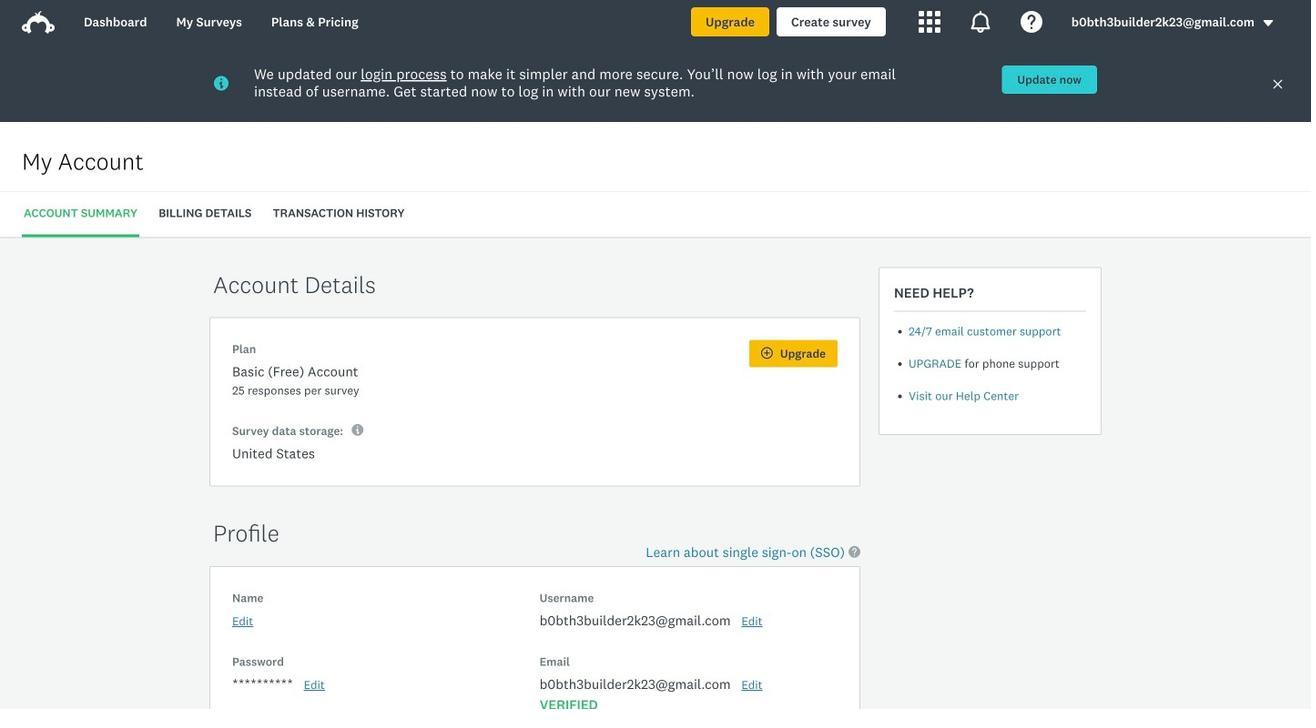Task type: describe. For each thing, give the bounding box(es) containing it.
2 products icon image from the left
[[969, 11, 991, 33]]

1 products icon image from the left
[[918, 11, 940, 33]]



Task type: locate. For each thing, give the bounding box(es) containing it.
1 horizontal spatial products icon image
[[969, 11, 991, 33]]

products icon image
[[918, 11, 940, 33], [969, 11, 991, 33]]

x image
[[1272, 78, 1284, 90]]

0 horizontal spatial products icon image
[[918, 11, 940, 33]]

dropdown arrow image
[[1262, 17, 1275, 30]]

surveymonkey logo image
[[22, 11, 55, 34]]

help icon image
[[1020, 11, 1042, 33]]



